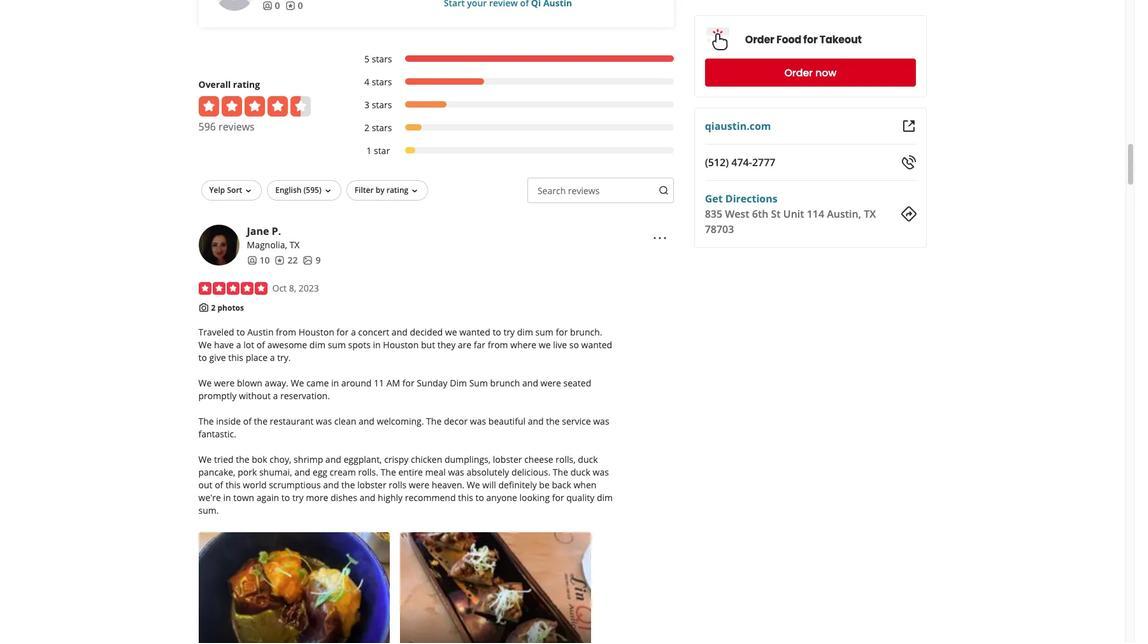 Task type: describe. For each thing, give the bounding box(es) containing it.
2 vertical spatial this
[[458, 492, 473, 504]]

1
[[367, 145, 372, 157]]

8,
[[289, 282, 296, 294]]

we inside traveled to austin from houston for a concert and decided we wanted to try dim sum for brunch. we have a lot of awesome dim sum spots in houston but they are far from where we live so wanted to give this place a try.
[[199, 339, 212, 351]]

try.
[[277, 352, 291, 364]]

1 vertical spatial this
[[226, 479, 241, 492]]

of inside traveled to austin from houston for a concert and decided we wanted to try dim sum for brunch. we have a lot of awesome dim sum spots in houston but they are far from where we live so wanted to give this place a try.
[[257, 339, 265, 351]]

looking
[[520, 492, 550, 504]]

menu image
[[653, 231, 668, 246]]

0 horizontal spatial houston
[[299, 327, 334, 339]]

we tried the bok choy, shrimp and eggplant, crispy chicken dumplings, lobster cheese rolls, duck pancake, pork shumai, and egg cream rolls. the entire meal was absolutely delicious. the duck was out of this world scrumptious and the lobster rolls were heaven. we will definitely be back when we're in town again to try more dishes and highly recommend this to anyone looking for quality dim sum.
[[199, 454, 613, 517]]

we up pancake,
[[199, 454, 212, 466]]

2 photos
[[211, 303, 244, 314]]

filter
[[355, 185, 374, 196]]

filter by rating
[[355, 185, 409, 196]]

pancake,
[[199, 467, 236, 479]]

live
[[553, 339, 567, 351]]

we were blown away. we came in around 11 am for sunday dim sum brunch and were seated promptly without a reservation.
[[199, 378, 592, 402]]

far
[[474, 339, 486, 351]]

a left try.
[[270, 352, 275, 364]]

oct 8, 2023
[[272, 282, 319, 294]]

crispy
[[384, 454, 409, 466]]

again
[[257, 492, 279, 504]]

out
[[199, 479, 213, 492]]

stars for 4 stars
[[372, 76, 392, 88]]

to left give
[[199, 352, 207, 364]]

friends element for 16 friends v2 icon's 16 review v2 icon
[[247, 254, 270, 267]]

decided
[[410, 327, 443, 339]]

(512) 474-2777
[[706, 156, 776, 170]]

2023
[[299, 282, 319, 294]]

overall rating
[[199, 78, 260, 90]]

10
[[260, 254, 270, 266]]

search
[[538, 185, 566, 197]]

reviews for 596 reviews
[[219, 120, 255, 134]]

try inside traveled to austin from houston for a concert and decided we wanted to try dim sum for brunch. we have a lot of awesome dim sum spots in houston but they are far from where we live so wanted to give this place a try.
[[504, 327, 515, 339]]

4
[[365, 76, 370, 88]]

1 vertical spatial dim
[[310, 339, 326, 351]]

st
[[772, 207, 782, 221]]

english
[[276, 185, 302, 196]]

order now
[[785, 65, 837, 80]]

more
[[306, 492, 328, 504]]

0 vertical spatial we
[[445, 327, 457, 339]]

1 vertical spatial lobster
[[358, 479, 387, 492]]

order for order now
[[785, 65, 814, 80]]

filter reviews by 5 stars rating element
[[352, 53, 674, 66]]

jane p. link
[[247, 224, 281, 238]]

and down the shrimp
[[295, 467, 311, 479]]

filter reviews by 3 stars rating element
[[352, 99, 674, 111]]

filter reviews by 2 stars rating element
[[352, 122, 674, 134]]

get directions link
[[706, 192, 778, 206]]

1 horizontal spatial we
[[539, 339, 551, 351]]

16 chevron down v2 image for english (595)
[[323, 186, 333, 196]]

so
[[570, 339, 579, 351]]

was right service
[[594, 416, 610, 428]]

16 photos v2 image
[[303, 255, 313, 266]]

was right decor at left
[[470, 416, 486, 428]]

was up when
[[593, 467, 609, 479]]

stars for 5 stars
[[372, 53, 392, 65]]

and inside traveled to austin from houston for a concert and decided we wanted to try dim sum for brunch. we have a lot of awesome dim sum spots in houston but they are far from where we live so wanted to give this place a try.
[[392, 327, 408, 339]]

rolls,
[[556, 454, 576, 466]]

and inside we were blown away. we came in around 11 am for sunday dim sum brunch and were seated promptly without a reservation.
[[523, 378, 539, 390]]

the left service
[[546, 416, 560, 428]]

rolls.
[[358, 467, 379, 479]]

16 chevron down v2 image for filter by rating
[[410, 186, 420, 196]]

english (595)
[[276, 185, 322, 196]]

but
[[421, 339, 435, 351]]

shumai,
[[259, 467, 292, 479]]

star
[[374, 145, 390, 157]]

service
[[562, 416, 591, 428]]

0 horizontal spatial wanted
[[460, 327, 491, 339]]

p.
[[272, 224, 281, 238]]

delicious.
[[512, 467, 551, 479]]

the inside of the restaurant was clean and welcoming. the decor was beautiful and the service was fantastic.
[[199, 416, 610, 441]]

get
[[706, 192, 724, 206]]

0 vertical spatial duck
[[578, 454, 598, 466]]

we're
[[199, 492, 221, 504]]

cream
[[330, 467, 356, 479]]

friends element for 16 friends v2 image 16 review v2 icon
[[262, 0, 280, 12]]

of inside the inside of the restaurant was clean and welcoming. the decor was beautiful and the service was fantastic.
[[243, 416, 252, 428]]

meal
[[426, 467, 446, 479]]

am
[[387, 378, 400, 390]]

place
[[246, 352, 268, 364]]

qiaustin.com link
[[706, 119, 772, 133]]

give
[[209, 352, 226, 364]]

(595)
[[304, 185, 322, 196]]

around
[[341, 378, 372, 390]]

search reviews
[[538, 185, 600, 197]]

scrumptious
[[269, 479, 321, 492]]

4.5 star rating image
[[199, 96, 311, 117]]

2 photos link
[[211, 303, 244, 314]]

596 reviews
[[199, 120, 255, 134]]

photos
[[218, 303, 244, 314]]

dim inside we tried the bok choy, shrimp and eggplant, crispy chicken dumplings, lobster cheese rolls, duck pancake, pork shumai, and egg cream rolls. the entire meal was absolutely delicious. the duck was out of this world scrumptious and the lobster rolls were heaven. we will definitely be back when we're in town again to try more dishes and highly recommend this to anyone looking for quality dim sum.
[[597, 492, 613, 504]]

filter by rating button
[[347, 180, 428, 201]]

sort
[[227, 185, 242, 196]]

yelp sort button
[[201, 180, 262, 201]]

2 for 2 stars
[[365, 122, 370, 134]]

reviews element for friends element for 16 friends v2 image 16 review v2 icon
[[285, 0, 303, 12]]

filter reviews by 1 star rating element
[[352, 145, 674, 157]]

16 friends v2 image
[[262, 0, 272, 11]]

came
[[307, 378, 329, 390]]

of inside we tried the bok choy, shrimp and eggplant, crispy chicken dumplings, lobster cheese rolls, duck pancake, pork shumai, and egg cream rolls. the entire meal was absolutely delicious. the duck was out of this world scrumptious and the lobster rolls were heaven. we will definitely be back when we're in town again to try more dishes and highly recommend this to anyone looking for quality dim sum.
[[215, 479, 223, 492]]

and right beautiful
[[528, 416, 544, 428]]

and left highly
[[360, 492, 376, 504]]

definitely
[[499, 479, 537, 492]]

to up the lot
[[237, 327, 245, 339]]

3
[[365, 99, 370, 111]]

0 vertical spatial rating
[[233, 78, 260, 90]]

awesome
[[267, 339, 307, 351]]

highly
[[378, 492, 403, 504]]

shrimp
[[294, 454, 323, 466]]

inside
[[216, 416, 241, 428]]

596
[[199, 120, 216, 134]]

away.
[[265, 378, 289, 390]]

the left decor at left
[[426, 416, 442, 428]]

a up spots in the left of the page
[[351, 327, 356, 339]]

we up promptly
[[199, 378, 212, 390]]

0 horizontal spatial were
[[214, 378, 235, 390]]

16 review v2 image for 16 friends v2 icon
[[275, 255, 285, 266]]

in inside we tried the bok choy, shrimp and eggplant, crispy chicken dumplings, lobster cheese rolls, duck pancake, pork shumai, and egg cream rolls. the entire meal was absolutely delicious. the duck was out of this world scrumptious and the lobster rolls were heaven. we will definitely be back when we're in town again to try more dishes and highly recommend this to anyone looking for quality dim sum.
[[223, 492, 231, 504]]

for up live
[[556, 327, 568, 339]]

quality
[[567, 492, 595, 504]]

474-
[[732, 156, 753, 170]]

photo of jane p. image
[[199, 225, 239, 266]]

stars for 3 stars
[[372, 99, 392, 111]]

78703
[[706, 222, 735, 236]]

decor
[[444, 416, 468, 428]]

and down egg
[[323, 479, 339, 492]]

and up cream
[[326, 454, 342, 466]]

we left will at the bottom
[[467, 479, 480, 492]]

(512)
[[706, 156, 730, 170]]

24 phone v2 image
[[902, 155, 917, 170]]

recommend
[[405, 492, 456, 504]]

this inside traveled to austin from houston for a concert and decided we wanted to try dim sum for brunch. we have a lot of awesome dim sum spots in houston but they are far from where we live so wanted to give this place a try.
[[228, 352, 243, 364]]

dim
[[450, 378, 467, 390]]

22
[[288, 254, 298, 266]]

a inside we were blown away. we came in around 11 am for sunday dim sum brunch and were seated promptly without a reservation.
[[273, 390, 278, 402]]



Task type: locate. For each thing, give the bounding box(es) containing it.
16 review v2 image right 16 friends v2 image
[[285, 0, 295, 11]]

1 horizontal spatial rating
[[387, 185, 409, 196]]

1 horizontal spatial reviews
[[568, 185, 600, 197]]

1 horizontal spatial try
[[504, 327, 515, 339]]

were
[[214, 378, 235, 390], [541, 378, 561, 390], [409, 479, 430, 492]]

to down 'scrumptious'
[[282, 492, 290, 504]]

were left seated
[[541, 378, 561, 390]]

restaurant
[[270, 416, 314, 428]]

stars right 5
[[372, 53, 392, 65]]

try up where
[[504, 327, 515, 339]]

in right the came
[[331, 378, 339, 390]]

was left clean
[[316, 416, 332, 428]]

we down traveled
[[199, 339, 212, 351]]

try down 'scrumptious'
[[292, 492, 304, 504]]

1 vertical spatial sum
[[328, 339, 346, 351]]

2 vertical spatial of
[[215, 479, 223, 492]]

tx up 22
[[290, 239, 300, 251]]

1 horizontal spatial wanted
[[582, 339, 613, 351]]

dishes
[[331, 492, 357, 504]]

they
[[438, 339, 456, 351]]

1 horizontal spatial 2
[[365, 122, 370, 134]]

in down "concert"
[[373, 339, 381, 351]]

magnolia,
[[247, 239, 287, 251]]

from
[[276, 327, 296, 339], [488, 339, 508, 351]]

get directions 835 west 6th st unit 114 austin, tx 78703
[[706, 192, 877, 236]]

from right far
[[488, 339, 508, 351]]

in inside traveled to austin from houston for a concert and decided we wanted to try dim sum for brunch. we have a lot of awesome dim sum spots in houston but they are far from where we live so wanted to give this place a try.
[[373, 339, 381, 351]]

in inside we were blown away. we came in around 11 am for sunday dim sum brunch and were seated promptly without a reservation.
[[331, 378, 339, 390]]

5 stars
[[365, 53, 392, 65]]

friends element
[[262, 0, 280, 12], [247, 254, 270, 267]]

114
[[808, 207, 825, 221]]

0 horizontal spatial order
[[746, 32, 775, 47]]

16 review v2 image
[[285, 0, 295, 11], [275, 255, 285, 266]]

for right 'food'
[[804, 32, 818, 47]]

the down without
[[254, 416, 268, 428]]

0 horizontal spatial from
[[276, 327, 296, 339]]

16 chevron down v2 image right filter by rating
[[410, 186, 420, 196]]

1 horizontal spatial were
[[409, 479, 430, 492]]

reviews right search
[[568, 185, 600, 197]]

of right the inside
[[243, 416, 252, 428]]

will
[[483, 479, 496, 492]]

11
[[374, 378, 384, 390]]

stars for 2 stars
[[372, 122, 392, 134]]

0 horizontal spatial sum
[[328, 339, 346, 351]]

bok
[[252, 454, 267, 466]]

for right am
[[403, 378, 415, 390]]

  text field
[[528, 178, 674, 203]]

2777
[[753, 156, 776, 170]]

16 review v2 image for 16 friends v2 image
[[285, 0, 295, 11]]

2 stars from the top
[[372, 76, 392, 88]]

order
[[746, 32, 775, 47], [785, 65, 814, 80]]

the up back
[[553, 467, 569, 479]]

without
[[239, 390, 271, 402]]

this down have
[[228, 352, 243, 364]]

anyone
[[487, 492, 517, 504]]

2 horizontal spatial of
[[257, 339, 265, 351]]

1 vertical spatial 16 review v2 image
[[275, 255, 285, 266]]

where
[[511, 339, 537, 351]]

try inside we tried the bok choy, shrimp and eggplant, crispy chicken dumplings, lobster cheese rolls, duck pancake, pork shumai, and egg cream rolls. the entire meal was absolutely delicious. the duck was out of this world scrumptious and the lobster rolls were heaven. we will definitely be back when we're in town again to try more dishes and highly recommend this to anyone looking for quality dim sum.
[[292, 492, 304, 504]]

duck
[[578, 454, 598, 466], [571, 467, 591, 479]]

0 horizontal spatial we
[[445, 327, 457, 339]]

sum.
[[199, 505, 219, 517]]

overall
[[199, 78, 231, 90]]

chicken
[[411, 454, 443, 466]]

1 vertical spatial we
[[539, 339, 551, 351]]

1 vertical spatial reviews
[[568, 185, 600, 197]]

cheese
[[525, 454, 554, 466]]

1 vertical spatial wanted
[[582, 339, 613, 351]]

the up pork
[[236, 454, 250, 466]]

2 horizontal spatial in
[[373, 339, 381, 351]]

tried
[[214, 454, 234, 466]]

1 16 chevron down v2 image from the left
[[323, 186, 333, 196]]

was up the heaven.
[[448, 467, 465, 479]]

a
[[351, 327, 356, 339], [236, 339, 241, 351], [270, 352, 275, 364], [273, 390, 278, 402]]

jane
[[247, 224, 269, 238]]

1 vertical spatial duck
[[571, 467, 591, 479]]

0 vertical spatial this
[[228, 352, 243, 364]]

for up spots in the left of the page
[[337, 327, 349, 339]]

a left the lot
[[236, 339, 241, 351]]

this up the town
[[226, 479, 241, 492]]

24 directions v2 image
[[902, 207, 917, 222]]

1 vertical spatial houston
[[383, 339, 419, 351]]

back
[[552, 479, 572, 492]]

1 horizontal spatial of
[[243, 416, 252, 428]]

4 stars from the top
[[372, 122, 392, 134]]

town
[[233, 492, 254, 504]]

3 stars from the top
[[372, 99, 392, 111]]

2 for 2 photos
[[211, 303, 216, 314]]

0 vertical spatial friends element
[[262, 0, 280, 12]]

stars
[[372, 53, 392, 65], [372, 76, 392, 88], [372, 99, 392, 111], [372, 122, 392, 134]]

blown
[[237, 378, 263, 390]]

we up they
[[445, 327, 457, 339]]

1 vertical spatial tx
[[290, 239, 300, 251]]

wanted up far
[[460, 327, 491, 339]]

tx right austin,
[[865, 207, 877, 221]]

dim right awesome
[[310, 339, 326, 351]]

reviews element
[[285, 0, 303, 12], [275, 254, 298, 267]]

0 vertical spatial tx
[[865, 207, 877, 221]]

beautiful
[[489, 416, 526, 428]]

0 horizontal spatial reviews
[[219, 120, 255, 134]]

1 vertical spatial 2
[[211, 303, 216, 314]]

yelp
[[209, 185, 225, 196]]

duck up when
[[571, 467, 591, 479]]

stars right "3" on the left top of page
[[372, 99, 392, 111]]

the up dishes
[[342, 479, 355, 492]]

0 vertical spatial reviews
[[219, 120, 255, 134]]

0 vertical spatial 16 review v2 image
[[285, 0, 295, 11]]

houston left but
[[383, 339, 419, 351]]

1 horizontal spatial 16 chevron down v2 image
[[410, 186, 420, 196]]

in
[[373, 339, 381, 351], [331, 378, 339, 390], [223, 492, 231, 504]]

0 vertical spatial wanted
[[460, 327, 491, 339]]

the down the crispy
[[381, 467, 396, 479]]

1 star
[[367, 145, 390, 157]]

houston up awesome
[[299, 327, 334, 339]]

we left live
[[539, 339, 551, 351]]

3 stars
[[365, 99, 392, 111]]

1 vertical spatial reviews element
[[275, 254, 298, 267]]

fantastic.
[[199, 429, 236, 441]]

1 horizontal spatial order
[[785, 65, 814, 80]]

spots
[[348, 339, 371, 351]]

0 vertical spatial of
[[257, 339, 265, 351]]

16 chevron down v2 image inside filter by rating dropdown button
[[410, 186, 420, 196]]

0 horizontal spatial rating
[[233, 78, 260, 90]]

4 stars
[[365, 76, 392, 88]]

from up awesome
[[276, 327, 296, 339]]

6th
[[753, 207, 769, 221]]

was
[[316, 416, 332, 428], [470, 416, 486, 428], [594, 416, 610, 428], [448, 467, 465, 479], [593, 467, 609, 479]]

1 horizontal spatial lobster
[[493, 454, 522, 466]]

and right brunch
[[523, 378, 539, 390]]

16 chevron down v2 image
[[323, 186, 333, 196], [410, 186, 420, 196]]

stars right 4
[[372, 76, 392, 88]]

1 vertical spatial in
[[331, 378, 339, 390]]

for inside we were blown away. we came in around 11 am for sunday dim sum brunch and were seated promptly without a reservation.
[[403, 378, 415, 390]]

this down the heaven.
[[458, 492, 473, 504]]

16 friends v2 image
[[247, 255, 257, 266]]

dim
[[517, 327, 533, 339], [310, 339, 326, 351], [597, 492, 613, 504]]

2 horizontal spatial dim
[[597, 492, 613, 504]]

traveled to austin from houston for a concert and decided we wanted to try dim sum for brunch. we have a lot of awesome dim sum spots in houston but they are far from where we live so wanted to give this place a try.
[[199, 327, 613, 364]]

0 horizontal spatial dim
[[310, 339, 326, 351]]

0 horizontal spatial in
[[223, 492, 231, 504]]

0 vertical spatial order
[[746, 32, 775, 47]]

order left now
[[785, 65, 814, 80]]

9
[[316, 254, 321, 266]]

2 horizontal spatial were
[[541, 378, 561, 390]]

0 vertical spatial sum
[[536, 327, 554, 339]]

choy,
[[270, 454, 292, 466]]

16 camera v2 image
[[199, 303, 209, 313]]

1 horizontal spatial houston
[[383, 339, 419, 351]]

to
[[237, 327, 245, 339], [493, 327, 502, 339], [199, 352, 207, 364], [282, 492, 290, 504], [476, 492, 484, 504]]

24 external link v2 image
[[902, 119, 917, 134]]

dim up where
[[517, 327, 533, 339]]

1 horizontal spatial dim
[[517, 327, 533, 339]]

for inside we tried the bok choy, shrimp and eggplant, crispy chicken dumplings, lobster cheese rolls, duck pancake, pork shumai, and egg cream rolls. the entire meal was absolutely delicious. the duck was out of this world scrumptious and the lobster rolls were heaven. we will definitely be back when we're in town again to try more dishes and highly recommend this to anyone looking for quality dim sum.
[[552, 492, 565, 504]]

1 horizontal spatial from
[[488, 339, 508, 351]]

of down pancake,
[[215, 479, 223, 492]]

lot
[[244, 339, 254, 351]]

of
[[257, 339, 265, 351], [243, 416, 252, 428], [215, 479, 223, 492]]

1 horizontal spatial in
[[331, 378, 339, 390]]

835
[[706, 207, 723, 221]]

seated
[[564, 378, 592, 390]]

1 vertical spatial from
[[488, 339, 508, 351]]

0 horizontal spatial tx
[[290, 239, 300, 251]]

yelp sort
[[209, 185, 242, 196]]

rating inside filter by rating dropdown button
[[387, 185, 409, 196]]

and right "concert"
[[392, 327, 408, 339]]

0 horizontal spatial try
[[292, 492, 304, 504]]

sum left spots in the left of the page
[[328, 339, 346, 351]]

0 vertical spatial dim
[[517, 327, 533, 339]]

promptly
[[199, 390, 237, 402]]

be
[[539, 479, 550, 492]]

dim right the quality
[[597, 492, 613, 504]]

heaven.
[[432, 479, 465, 492]]

the up fantastic.
[[199, 416, 214, 428]]

stars up star
[[372, 122, 392, 134]]

0 vertical spatial reviews element
[[285, 0, 303, 12]]

2 vertical spatial dim
[[597, 492, 613, 504]]

1 stars from the top
[[372, 53, 392, 65]]

1 vertical spatial rating
[[387, 185, 409, 196]]

rating right by
[[387, 185, 409, 196]]

2 stars
[[365, 122, 392, 134]]

of right the lot
[[257, 339, 265, 351]]

1 vertical spatial try
[[292, 492, 304, 504]]

1 vertical spatial of
[[243, 416, 252, 428]]

were inside we tried the bok choy, shrimp and eggplant, crispy chicken dumplings, lobster cheese rolls, duck pancake, pork shumai, and egg cream rolls. the entire meal was absolutely delicious. the duck was out of this world scrumptious and the lobster rolls were heaven. we will definitely be back when we're in town again to try more dishes and highly recommend this to anyone looking for quality dim sum.
[[409, 479, 430, 492]]

2 right 16 camera v2 image
[[211, 303, 216, 314]]

2 vertical spatial in
[[223, 492, 231, 504]]

1 vertical spatial friends element
[[247, 254, 270, 267]]

reservation.
[[280, 390, 330, 402]]

reviews element right 10 at the top of the page
[[275, 254, 298, 267]]

a down away. at the left bottom of the page
[[273, 390, 278, 402]]

16 chevron down v2 image
[[244, 186, 254, 196]]

now
[[816, 65, 837, 80]]

0 vertical spatial 2
[[365, 122, 370, 134]]

brunch
[[491, 378, 520, 390]]

we
[[445, 327, 457, 339], [539, 339, 551, 351]]

duck right rolls,
[[578, 454, 598, 466]]

0 vertical spatial try
[[504, 327, 515, 339]]

0 vertical spatial lobster
[[493, 454, 522, 466]]

0 vertical spatial in
[[373, 339, 381, 351]]

2 down "3" on the left top of page
[[365, 122, 370, 134]]

were down entire
[[409, 479, 430, 492]]

jane p. magnolia, tx
[[247, 224, 300, 251]]

to up brunch
[[493, 327, 502, 339]]

in left the town
[[223, 492, 231, 504]]

filter reviews by 4 stars rating element
[[352, 76, 674, 89]]

order for order food for takeout
[[746, 32, 775, 47]]

16 review v2 image left 22
[[275, 255, 285, 266]]

lobster
[[493, 454, 522, 466], [358, 479, 387, 492]]

the
[[254, 416, 268, 428], [546, 416, 560, 428], [236, 454, 250, 466], [342, 479, 355, 492]]

we up reservation.
[[291, 378, 304, 390]]

1 vertical spatial order
[[785, 65, 814, 80]]

reviews element containing 22
[[275, 254, 298, 267]]

were up promptly
[[214, 378, 235, 390]]

tx
[[865, 207, 877, 221], [290, 239, 300, 251]]

order now link
[[706, 59, 917, 87]]

5 star rating image
[[199, 282, 267, 295]]

have
[[214, 339, 234, 351]]

we
[[199, 339, 212, 351], [199, 378, 212, 390], [291, 378, 304, 390], [199, 454, 212, 466], [467, 479, 480, 492]]

0 vertical spatial houston
[[299, 327, 334, 339]]

order food for takeout
[[746, 32, 863, 47]]

reviews element for friends element containing 10
[[275, 254, 298, 267]]

lobster up absolutely at left bottom
[[493, 454, 522, 466]]

0 horizontal spatial 16 chevron down v2 image
[[323, 186, 333, 196]]

and
[[392, 327, 408, 339], [523, 378, 539, 390], [359, 416, 375, 428], [528, 416, 544, 428], [326, 454, 342, 466], [295, 467, 311, 479], [323, 479, 339, 492], [360, 492, 376, 504]]

reviews
[[219, 120, 255, 134], [568, 185, 600, 197]]

sum
[[536, 327, 554, 339], [328, 339, 346, 351]]

unit
[[784, 207, 805, 221]]

tx inside jane p. magnolia, tx
[[290, 239, 300, 251]]

rating up "4.5 star rating" image
[[233, 78, 260, 90]]

reviews down "4.5 star rating" image
[[219, 120, 255, 134]]

world
[[243, 479, 267, 492]]

to down will at the bottom
[[476, 492, 484, 504]]

16 chevron down v2 image inside 'english (595)' dropdown button
[[323, 186, 333, 196]]

tx inside the get directions 835 west 6th st unit 114 austin, tx 78703
[[865, 207, 877, 221]]

0 horizontal spatial 2
[[211, 303, 216, 314]]

reviews for search reviews
[[568, 185, 600, 197]]

brunch.
[[571, 327, 603, 339]]

1 horizontal spatial tx
[[865, 207, 877, 221]]

0 horizontal spatial lobster
[[358, 479, 387, 492]]

0 vertical spatial from
[[276, 327, 296, 339]]

2 16 chevron down v2 image from the left
[[410, 186, 420, 196]]

reviews element right 16 friends v2 image
[[285, 0, 303, 12]]

for down back
[[552, 492, 565, 504]]

wanted
[[460, 327, 491, 339], [582, 339, 613, 351]]

order left 'food'
[[746, 32, 775, 47]]

lobster down rolls.
[[358, 479, 387, 492]]

try
[[504, 327, 515, 339], [292, 492, 304, 504]]

wanted down brunch.
[[582, 339, 613, 351]]

search image
[[659, 186, 669, 196]]

16 chevron down v2 image right (595)
[[323, 186, 333, 196]]

photos element
[[303, 254, 321, 267]]

sum up live
[[536, 327, 554, 339]]

1 horizontal spatial sum
[[536, 327, 554, 339]]

friends element containing 10
[[247, 254, 270, 267]]

traveled
[[199, 327, 234, 339]]

and right clean
[[359, 416, 375, 428]]

dumplings,
[[445, 454, 491, 466]]

0 horizontal spatial of
[[215, 479, 223, 492]]



Task type: vqa. For each thing, say whether or not it's contained in the screenshot.
2
yes



